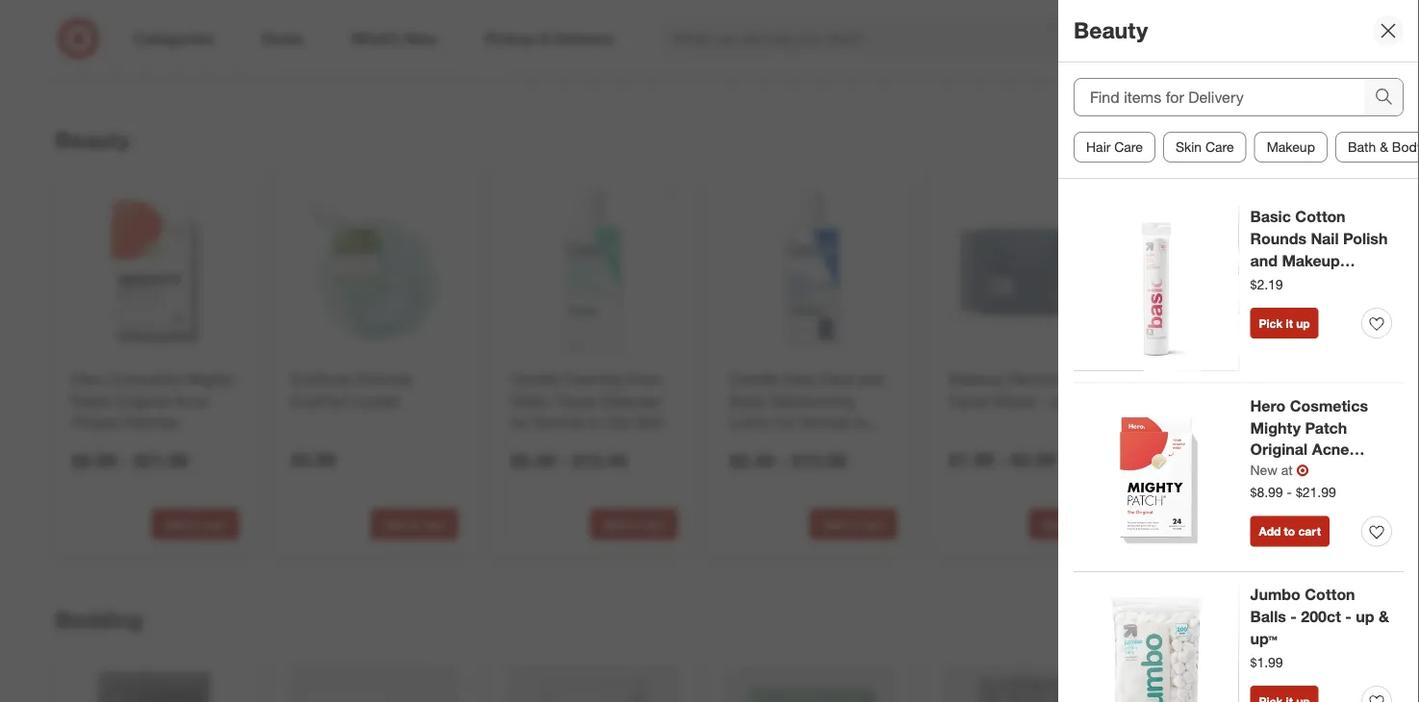 Task type: vqa. For each thing, say whether or not it's contained in the screenshot.
the middle 'CERAVE'
yes



Task type: describe. For each thing, give the bounding box(es) containing it.
cerave for $5.49 - $15.49
[[511, 370, 559, 388]]

$2.99
[[291, 449, 336, 471]]

face inside cerave face wash, hydrating facial cleanser for normal to dry skin $5.49 - $15.49
[[1222, 370, 1255, 388]]

beauty dialog
[[1059, 0, 1420, 703]]

more for bedding
[[1333, 613, 1368, 632]]

dry inside cerave daily face and body moisturizing lotion for normal to dry skin - fragrance free
[[730, 436, 754, 454]]

polish
[[1344, 229, 1388, 248]]

- inside cerave face wash, hydrating facial cleanser for normal to dry skin $5.49 - $15.49
[[1218, 450, 1226, 472]]

makeup remover facial wipes - up & up™ link
[[949, 368, 1113, 412]]

lotion
[[730, 414, 773, 432]]

up inside jumbo cotton balls - 200ct - up & up™
[[1356, 608, 1375, 626]]

foaming
[[564, 370, 623, 388]]

mighty for $8.99 - $21.99
[[187, 370, 234, 388]]

$15.49 inside cerave face wash, hydrating facial cleanser for normal to dry skin $5.49 - $15.49
[[1231, 450, 1286, 472]]

skin care
[[1176, 139, 1234, 155]]

- inside cerave daily face and body moisturizing lotion for normal to dry skin - fragrance free
[[792, 436, 798, 454]]

facial inside the makeup remover facial wipes - up & up™
[[949, 392, 989, 410]]

wash, inside cerave face wash, hydrating facial cleanser for normal to dry skin $5.49 - $15.49
[[1259, 370, 1301, 388]]

cleanser for cerave foaming face wash, facial cleanser for normal to oily skin
[[600, 392, 662, 410]]

oily
[[605, 414, 632, 432]]

hero cosmetics mighty patch original acne pimple patches for new at
[[1251, 396, 1369, 481]]

pick it up button
[[1251, 308, 1319, 339]]

makeup remover facial wipes - up & up™
[[949, 370, 1112, 410]]

cleanser for cerave face wash, hydrating facial cleanser for normal to dry skin $5.49 - $15.49
[[1169, 414, 1230, 432]]

original for $8.99 - $21.99
[[115, 392, 168, 410]]

$13.69
[[792, 450, 847, 472]]

new at ¬
[[1251, 461, 1309, 480]]

makeup for makeup
[[1267, 139, 1316, 155]]

for inside cerave daily face and body moisturizing lotion for normal to dry skin - fragrance free
[[777, 414, 795, 432]]

cotton for polish
[[1296, 207, 1346, 226]]

shop for bedding
[[1292, 613, 1328, 632]]

0 horizontal spatial $21.99
[[134, 450, 189, 472]]

makeup button
[[1255, 132, 1328, 163]]

up™ inside jumbo cotton balls - 200ct - up & up™
[[1251, 630, 1278, 648]]

for for cerave face wash, hydrating facial cleanser for normal to dry skin $5.49 - $15.49
[[1234, 414, 1253, 432]]

dry inside cerave face wash, hydrating facial cleanser for normal to dry skin $5.49 - $15.49
[[1169, 436, 1193, 454]]

beauty for basic cotton rounds nail polish and makeup remover pads - 100ct - up & up™
[[1074, 17, 1148, 44]]

add inside beauty dialog
[[1259, 525, 1281, 539]]

free
[[730, 458, 760, 476]]

hair
[[1087, 139, 1111, 155]]

Find items for Delivery search field
[[1075, 79, 1365, 115]]

ecotools delicate ecopouf loofah
[[291, 370, 412, 410]]

up inside the makeup remover facial wipes - up & up™
[[1051, 392, 1068, 410]]

mighty for new at
[[1251, 418, 1301, 437]]

shop more button for bedding
[[1292, 612, 1368, 634]]

beauty for ecotools delicate ecopouf loofah
[[55, 126, 130, 153]]

to inside beauty dialog
[[1284, 525, 1295, 539]]

hero cosmetics mighty patch original acne pimple patches for $8.99 - $21.99
[[72, 370, 234, 432]]

ecopouf
[[291, 392, 349, 410]]

to inside cerave face wash, hydrating facial cleanser for normal to dry skin $5.49 - $15.49
[[1311, 414, 1325, 432]]

facial for cerave face wash, hydrating facial cleanser for normal to dry skin $5.49 - $15.49
[[1240, 392, 1279, 410]]

$5.99
[[1012, 449, 1056, 471]]

shop more for bedding
[[1292, 613, 1368, 632]]

up™ inside basic cotton rounds nail polish and makeup remover pads - 100ct - up & up™
[[1343, 295, 1370, 314]]

$21.99 inside beauty dialog
[[1296, 484, 1337, 501]]

$5.49 for $5.49 - $15.49
[[511, 450, 555, 472]]

face for $15.49
[[627, 370, 660, 388]]

shop for beauty
[[1292, 133, 1328, 152]]

remover inside the makeup remover facial wipes - up & up™
[[1009, 370, 1071, 388]]

$2.19
[[1251, 276, 1283, 293]]

pimple for $8.99 - $21.99
[[72, 414, 119, 432]]

cart inside beauty dialog
[[1299, 525, 1321, 539]]

to inside cerave foaming face wash, facial cleanser for normal to oily skin
[[588, 414, 601, 432]]

$1.99 for $1.99
[[1251, 654, 1283, 671]]

cerave daily face and body moisturizing lotion for normal to dry skin - fragrance free
[[730, 370, 884, 476]]

to inside cerave daily face and body moisturizing lotion for normal to dry skin - fragrance free
[[854, 414, 868, 432]]

cerave face wash, hydrating facial cleanser for normal to dry skin $5.49 - $15.49
[[1169, 370, 1325, 472]]

hair care button
[[1074, 132, 1156, 163]]

up™ inside the makeup remover facial wipes - up & up™
[[1087, 392, 1112, 410]]

& inside the makeup remover facial wipes - up & up™
[[1073, 392, 1082, 410]]

normal for cerave foaming face wash, facial cleanser for normal to oily skin
[[533, 414, 583, 432]]

$8.99 - $21.99 inside beauty dialog
[[1251, 484, 1337, 501]]

100ct
[[1251, 295, 1291, 314]]

loofah
[[353, 392, 401, 410]]

bath & body button
[[1336, 132, 1420, 163]]

face for $13.69
[[821, 370, 854, 388]]

cerave foaming face wash, facial cleanser for normal to oily skin
[[511, 370, 666, 432]]

makeup for makeup remover facial wipes - up & up™
[[949, 370, 1005, 388]]

hero for new at
[[1251, 396, 1286, 415]]

rounds
[[1251, 229, 1307, 248]]

wash, inside cerave foaming face wash, facial cleanser for normal to oily skin
[[511, 392, 552, 410]]

200ct
[[1301, 608, 1341, 626]]

facial for cerave foaming face wash, facial cleanser for normal to oily skin
[[556, 392, 596, 410]]

patch for new at
[[1305, 418, 1347, 437]]

up inside "button"
[[1297, 316, 1310, 331]]

shop more button for beauty
[[1292, 132, 1368, 154]]

skin inside button
[[1176, 139, 1202, 155]]

new
[[1251, 462, 1278, 479]]

pick
[[1259, 316, 1283, 331]]

cerave face wash, hydrating facial cleanser for normal to dry skin link
[[1169, 368, 1332, 454]]

jumbo cotton balls - 200ct - up & up™ link
[[1251, 584, 1393, 650]]



Task type: locate. For each thing, give the bounding box(es) containing it.
cerave for $5.49 - $13.69
[[730, 370, 779, 388]]

0 horizontal spatial for
[[511, 414, 529, 432]]

cerave daily face and body moisturizing lotion for normal to dry skin - fragrance free link
[[730, 368, 894, 476]]

2 facial from the left
[[949, 392, 989, 410]]

and right daily
[[858, 370, 884, 388]]

1 face from the left
[[627, 370, 660, 388]]

$5.49 for $5.49 - $13.69
[[730, 450, 774, 472]]

0 vertical spatial acne
[[173, 392, 208, 410]]

care inside "button"
[[1115, 139, 1143, 155]]

cart
[[204, 37, 226, 51], [423, 37, 446, 51], [643, 37, 665, 51], [862, 37, 885, 51], [1081, 37, 1104, 51], [204, 517, 226, 532], [423, 517, 446, 532], [643, 517, 665, 532], [862, 517, 885, 532], [1081, 517, 1104, 532], [1301, 517, 1323, 532], [1299, 525, 1321, 539]]

cotton for 200ct
[[1305, 586, 1356, 604]]

for up $5.49 - $15.49
[[511, 414, 529, 432]]

1 cerave from the left
[[511, 370, 559, 388]]

1 horizontal spatial up™
[[1251, 630, 1278, 648]]

facial left "wipes"
[[949, 392, 989, 410]]

acne for $8.99 - $21.99
[[173, 392, 208, 410]]

3 facial from the left
[[1240, 392, 1279, 410]]

jumbo
[[1251, 586, 1301, 604]]

1 horizontal spatial beauty
[[1074, 17, 1148, 44]]

0 horizontal spatial hero cosmetics mighty patch original acne pimple patches link
[[72, 368, 235, 434]]

1 vertical spatial original
[[1251, 440, 1308, 459]]

body up lotion
[[730, 392, 766, 410]]

bedding
[[55, 606, 143, 633]]

1 horizontal spatial hero
[[1251, 396, 1286, 415]]

1 vertical spatial mighty
[[1251, 418, 1301, 437]]

skin
[[1176, 139, 1202, 155], [636, 414, 666, 432], [758, 436, 788, 454], [1197, 436, 1227, 454]]

face up hydrating
[[1222, 370, 1255, 388]]

more right 'balls' at the right bottom
[[1333, 613, 1368, 632]]

0 vertical spatial up™
[[1343, 295, 1370, 314]]

2 horizontal spatial cerave
[[1169, 370, 1218, 388]]

1 horizontal spatial pimple
[[1251, 462, 1301, 481]]

face up moisturizing
[[821, 370, 854, 388]]

1 vertical spatial up™
[[1087, 392, 1112, 410]]

hydrating
[[1169, 392, 1235, 410]]

1 horizontal spatial mighty
[[1251, 418, 1301, 437]]

1 vertical spatial cotton
[[1305, 586, 1356, 604]]

for for cerave foaming face wash, facial cleanser for normal to oily skin
[[511, 414, 529, 432]]

1 vertical spatial $8.99
[[1251, 484, 1283, 501]]

400 thread count solid performance sheet set - threshold™ image
[[507, 666, 678, 703], [507, 666, 678, 703]]

add
[[164, 37, 186, 51], [384, 37, 406, 51], [603, 37, 625, 51], [823, 37, 845, 51], [1042, 37, 1064, 51], [164, 517, 186, 532], [384, 517, 406, 532], [603, 517, 625, 532], [823, 517, 845, 532], [1042, 517, 1064, 532], [1262, 517, 1283, 532], [1259, 525, 1281, 539]]

0 vertical spatial makeup
[[1267, 139, 1316, 155]]

0 vertical spatial $8.99
[[72, 450, 116, 472]]

1 horizontal spatial hero cosmetics mighty patch original acne pimple patches link
[[1251, 395, 1393, 481]]

makeup
[[1267, 139, 1316, 155], [1282, 251, 1340, 270], [949, 370, 1005, 388]]

0 horizontal spatial body
[[730, 392, 766, 410]]

dry down hydrating
[[1169, 436, 1193, 454]]

- inside the makeup remover facial wipes - up & up™
[[1040, 392, 1046, 410]]

2 dry from the left
[[1169, 436, 1193, 454]]

hair care
[[1087, 139, 1143, 155]]

shop
[[1292, 133, 1328, 152], [1292, 613, 1328, 632]]

for down hydrating
[[1234, 414, 1253, 432]]

bath
[[1348, 139, 1376, 155]]

cerave inside cerave face wash, hydrating facial cleanser for normal to dry skin $5.49 - $15.49
[[1169, 370, 1218, 388]]

2 cerave from the left
[[730, 370, 779, 388]]

2 more from the top
[[1333, 613, 1368, 632]]

& right 200ct
[[1379, 608, 1390, 626]]

original inside beauty dialog
[[1251, 440, 1308, 459]]

cosmetics inside beauty dialog
[[1290, 396, 1369, 415]]

up right 200ct
[[1356, 608, 1375, 626]]

add to cart inside beauty dialog
[[1259, 525, 1321, 539]]

&
[[1380, 139, 1389, 155], [1328, 295, 1339, 314], [1073, 392, 1082, 410], [1379, 608, 1390, 626]]

0 horizontal spatial hero cosmetics mighty patch original acne pimple patches
[[72, 370, 234, 432]]

beauty inside dialog
[[1074, 17, 1148, 44]]

up™
[[1343, 295, 1370, 314], [1087, 392, 1112, 410], [1251, 630, 1278, 648]]

cotton up 200ct
[[1305, 586, 1356, 604]]

0 vertical spatial $8.99 - $21.99
[[72, 450, 189, 472]]

1 horizontal spatial $21.99
[[1296, 484, 1337, 501]]

beauty
[[1074, 17, 1148, 44], [55, 126, 130, 153]]

1 horizontal spatial wash,
[[1259, 370, 1301, 388]]

basic
[[1251, 207, 1291, 226]]

1 horizontal spatial cleanser
[[1169, 414, 1230, 432]]

remover inside basic cotton rounds nail polish and makeup remover pads - 100ct - up & up™
[[1251, 273, 1316, 292]]

normal inside cerave face wash, hydrating facial cleanser for normal to dry skin $5.49 - $15.49
[[1257, 414, 1307, 432]]

pimple
[[72, 414, 119, 432], [1251, 462, 1301, 481]]

0 vertical spatial $21.99
[[134, 450, 189, 472]]

0 horizontal spatial acne
[[173, 392, 208, 410]]

3 for from the left
[[1234, 414, 1253, 432]]

cotton
[[1296, 207, 1346, 226], [1305, 586, 1356, 604]]

0 horizontal spatial $1.99
[[949, 449, 994, 471]]

normal up new at ¬
[[1257, 414, 1307, 432]]

2 horizontal spatial $5.49
[[1169, 450, 1213, 472]]

cerave left foaming at the left bottom of the page
[[511, 370, 559, 388]]

1 horizontal spatial cosmetics
[[1290, 396, 1369, 415]]

1 vertical spatial patches
[[1305, 462, 1364, 481]]

0 horizontal spatial $5.49
[[511, 450, 555, 472]]

0 vertical spatial wash,
[[1259, 370, 1301, 388]]

makeup left bath
[[1267, 139, 1316, 155]]

printed microfiber sheet set - room essentials™ image
[[726, 666, 897, 703], [726, 666, 897, 703]]

1 horizontal spatial cerave
[[730, 370, 779, 388]]

wipes
[[993, 392, 1036, 410]]

makeup up "wipes"
[[949, 370, 1005, 388]]

0 vertical spatial cosmetics
[[109, 370, 183, 388]]

basic cotton rounds nail polish and makeup remover pads - 100ct - up & up™ link
[[1251, 206, 1393, 314]]

$8.99
[[72, 450, 116, 472], [1251, 484, 1283, 501]]

body right bath
[[1392, 139, 1420, 155]]

2 vertical spatial makeup
[[949, 370, 1005, 388]]

facial inside cerave face wash, hydrating facial cleanser for normal to dry skin $5.49 - $15.49
[[1240, 392, 1279, 410]]

cleanser up oily
[[600, 392, 662, 410]]

$1.99 - $5.99
[[949, 449, 1056, 471]]

cerave inside cerave daily face and body moisturizing lotion for normal to dry skin - fragrance free
[[730, 370, 779, 388]]

0 horizontal spatial cosmetics
[[109, 370, 183, 388]]

0 vertical spatial cleanser
[[600, 392, 662, 410]]

1 vertical spatial $8.99 - $21.99
[[1251, 484, 1337, 501]]

& inside basic cotton rounds nail polish and makeup remover pads - 100ct - up & up™
[[1328, 295, 1339, 314]]

and inside basic cotton rounds nail polish and makeup remover pads - 100ct - up & up™
[[1251, 251, 1278, 270]]

0 horizontal spatial patches
[[123, 414, 179, 432]]

makeup remover facial wipes - up & up™ image
[[946, 185, 1117, 357], [946, 185, 1117, 357]]

1 horizontal spatial dry
[[1169, 436, 1193, 454]]

2 normal from the left
[[800, 414, 850, 432]]

cerave foaming face wash, facial cleanser for normal to oily skin link
[[511, 368, 674, 434]]

patch
[[72, 392, 111, 410], [1305, 418, 1347, 437]]

body inside cerave daily face and body moisturizing lotion for normal to dry skin - fragrance free
[[730, 392, 766, 410]]

0 vertical spatial patches
[[123, 414, 179, 432]]

care for skin care
[[1206, 139, 1234, 155]]

face inside cerave daily face and body moisturizing lotion for normal to dry skin - fragrance free
[[821, 370, 854, 388]]

for down moisturizing
[[777, 414, 795, 432]]

0 vertical spatial pimple
[[72, 414, 119, 432]]

search button
[[1126, 17, 1173, 64]]

0 vertical spatial more
[[1333, 133, 1368, 152]]

cleanser down hydrating
[[1169, 414, 1230, 432]]

0 vertical spatial hero
[[72, 370, 105, 388]]

& inside jumbo cotton balls - 200ct - up & up™
[[1379, 608, 1390, 626]]

skin care button
[[1164, 132, 1247, 163]]

pads
[[1320, 273, 1356, 292]]

shop more for beauty
[[1292, 133, 1368, 152]]

$1.99 down 'balls' at the right bottom
[[1251, 654, 1283, 671]]

ecotools delicate ecopouf loofah link
[[291, 368, 455, 412]]

1 horizontal spatial facial
[[949, 392, 989, 410]]

2 for from the left
[[777, 414, 795, 432]]

1 horizontal spatial care
[[1206, 139, 1234, 155]]

mighty inside beauty dialog
[[1251, 418, 1301, 437]]

2 horizontal spatial facial
[[1240, 392, 1279, 410]]

skin down hydrating
[[1197, 436, 1227, 454]]

hero
[[72, 370, 105, 388], [1251, 396, 1286, 415]]

fragrance
[[803, 436, 872, 454]]

hero cosmetics mighty patch original acne pimple patches inside beauty dialog
[[1251, 396, 1369, 481]]

cleanser inside cerave foaming face wash, facial cleanser for normal to oily skin
[[600, 392, 662, 410]]

1 vertical spatial more
[[1333, 613, 1368, 632]]

up right it
[[1297, 316, 1310, 331]]

jumbo cotton balls - 200ct - up & up™ image
[[1074, 584, 1239, 703], [1074, 584, 1239, 703]]

skin inside cerave foaming face wash, facial cleanser for normal to oily skin
[[636, 414, 666, 432]]

0 horizontal spatial facial
[[556, 392, 596, 410]]

care
[[1115, 139, 1143, 155], [1206, 139, 1234, 155]]

shop more button
[[1292, 132, 1368, 154], [1292, 612, 1368, 634]]

hero inside beauty dialog
[[1251, 396, 1286, 415]]

$1.99 left $5.99 on the bottom right of the page
[[949, 449, 994, 471]]

body
[[1392, 139, 1420, 155], [730, 392, 766, 410]]

hero cosmetics mighty patch original acne pimple patches link for new at
[[1251, 395, 1393, 481]]

shop more
[[1292, 133, 1368, 152], [1292, 613, 1368, 632]]

2 shop more button from the top
[[1292, 612, 1368, 634]]

more
[[1333, 133, 1368, 152], [1333, 613, 1368, 632]]

& inside button
[[1380, 139, 1389, 155]]

for inside cerave face wash, hydrating facial cleanser for normal to dry skin $5.49 - $15.49
[[1234, 414, 1253, 432]]

$1.99 for $1.99 - $5.99
[[949, 449, 994, 471]]

1 vertical spatial wash,
[[511, 392, 552, 410]]

hero cosmetics mighty patch original acne pimple patches image
[[68, 185, 239, 357], [68, 185, 239, 357], [1074, 395, 1239, 560], [1074, 395, 1239, 560]]

3 normal from the left
[[1257, 414, 1307, 432]]

cerave inside cerave foaming face wash, facial cleanser for normal to oily skin
[[511, 370, 559, 388]]

face right foaming at the left bottom of the page
[[627, 370, 660, 388]]

1 vertical spatial makeup
[[1282, 251, 1340, 270]]

1 horizontal spatial acne
[[1312, 440, 1350, 459]]

for
[[511, 414, 529, 432], [777, 414, 795, 432], [1234, 414, 1253, 432]]

acne
[[173, 392, 208, 410], [1312, 440, 1350, 459]]

$5.49 - $15.49
[[511, 450, 627, 472]]

0 horizontal spatial and
[[858, 370, 884, 388]]

for inside cerave foaming face wash, facial cleanser for normal to oily skin
[[511, 414, 529, 432]]

basic cotton rounds nail polish and makeup remover pads - 100ct - up & up™ image
[[1074, 206, 1239, 371], [1074, 206, 1239, 371]]

cerave face wash, hydrating facial cleanser for normal to dry skin image
[[1165, 185, 1336, 357], [1165, 185, 1336, 357]]

400 thread count printed performance sheet set - threshold™ image
[[946, 666, 1117, 703], [946, 666, 1117, 703]]

$1.99
[[949, 449, 994, 471], [1251, 654, 1283, 671]]

0 horizontal spatial original
[[115, 392, 168, 410]]

$8.99 inside beauty dialog
[[1251, 484, 1283, 501]]

1 horizontal spatial $15.49
[[1231, 450, 1286, 472]]

balls
[[1251, 608, 1287, 626]]

original for new at
[[1251, 440, 1308, 459]]

1 vertical spatial beauty
[[55, 126, 130, 153]]

at
[[1282, 462, 1293, 479]]

hero cosmetics mighty patch original acne pimple patches link for $8.99 - $21.99
[[72, 368, 235, 434]]

1 for from the left
[[511, 414, 529, 432]]

1 shop more button from the top
[[1292, 132, 1368, 154]]

hero for $8.99 - $21.99
[[72, 370, 105, 388]]

patches for new at
[[1305, 462, 1364, 481]]

jumbo cotton balls - 200ct - up & up™
[[1251, 586, 1390, 648]]

face
[[627, 370, 660, 388], [821, 370, 854, 388], [1222, 370, 1255, 388]]

1 vertical spatial shop more button
[[1292, 612, 1368, 634]]

skin down find items for delivery search field
[[1176, 139, 1202, 155]]

pick it up
[[1259, 316, 1310, 331]]

1 horizontal spatial patch
[[1305, 418, 1347, 437]]

facial right hydrating
[[1240, 392, 1279, 410]]

2 face from the left
[[821, 370, 854, 388]]

search
[[1126, 31, 1173, 50]]

0 horizontal spatial mighty
[[187, 370, 234, 388]]

2 care from the left
[[1206, 139, 1234, 155]]

up inside basic cotton rounds nail polish and makeup remover pads - 100ct - up & up™
[[1305, 295, 1324, 314]]

& down pads on the right top of the page
[[1328, 295, 1339, 314]]

0 horizontal spatial up™
[[1087, 392, 1112, 410]]

cleanser inside cerave face wash, hydrating facial cleanser for normal to dry skin $5.49 - $15.49
[[1169, 414, 1230, 432]]

0 vertical spatial body
[[1392, 139, 1420, 155]]

normal
[[533, 414, 583, 432], [800, 414, 850, 432], [1257, 414, 1307, 432]]

cerave up lotion
[[730, 370, 779, 388]]

facial down foaming at the left bottom of the page
[[556, 392, 596, 410]]

1 vertical spatial hero
[[1251, 396, 1286, 415]]

1 shop more from the top
[[1292, 133, 1368, 152]]

up™ down 'balls' at the right bottom
[[1251, 630, 1278, 648]]

2 horizontal spatial normal
[[1257, 414, 1307, 432]]

$21.99
[[134, 450, 189, 472], [1296, 484, 1337, 501]]

-
[[1361, 273, 1367, 292], [1295, 295, 1301, 314], [1040, 392, 1046, 410], [792, 436, 798, 454], [999, 449, 1006, 471], [121, 450, 129, 472], [560, 450, 568, 472], [780, 450, 787, 472], [1218, 450, 1226, 472], [1287, 484, 1292, 501], [1291, 608, 1297, 626], [1346, 608, 1352, 626]]

$1.99 inside beauty dialog
[[1251, 654, 1283, 671]]

1 horizontal spatial body
[[1392, 139, 1420, 155]]

1 $5.49 from the left
[[511, 450, 555, 472]]

shop left bath
[[1292, 133, 1328, 152]]

cleanser
[[600, 392, 662, 410], [1169, 414, 1230, 432]]

skin right oily
[[636, 414, 666, 432]]

$8.99 - $21.99
[[72, 450, 189, 472], [1251, 484, 1337, 501]]

acne inside beauty dialog
[[1312, 440, 1350, 459]]

1 vertical spatial and
[[858, 370, 884, 388]]

bath & body
[[1348, 139, 1420, 155]]

up™ down pads on the right top of the page
[[1343, 295, 1370, 314]]

and up $2.19 on the right top
[[1251, 251, 1278, 270]]

2 shop from the top
[[1292, 613, 1328, 632]]

1 horizontal spatial $8.99 - $21.99
[[1251, 484, 1337, 501]]

normal down moisturizing
[[800, 414, 850, 432]]

patches for $8.99 - $21.99
[[123, 414, 179, 432]]

3 face from the left
[[1222, 370, 1255, 388]]

more right the makeup button on the right top of the page
[[1333, 133, 1368, 152]]

3 $5.49 from the left
[[1169, 450, 1213, 472]]

moisturizing
[[771, 392, 854, 410]]

& right "wipes"
[[1073, 392, 1082, 410]]

cerave daily face and body moisturizing lotion for normal to dry skin - fragrance free image
[[726, 185, 897, 357], [726, 185, 897, 357]]

up down pads on the right top of the page
[[1305, 295, 1324, 314]]

up
[[1305, 295, 1324, 314], [1297, 316, 1310, 331], [1051, 392, 1068, 410], [1356, 608, 1375, 626]]

¬
[[1297, 461, 1309, 480]]

cosmetics
[[109, 370, 183, 388], [1290, 396, 1369, 415]]

wash, up $5.49 - $15.49
[[511, 392, 552, 410]]

nail
[[1311, 229, 1339, 248]]

dry up the free
[[730, 436, 754, 454]]

0 vertical spatial $1.99
[[949, 449, 994, 471]]

0 horizontal spatial $15.49
[[573, 450, 627, 472]]

1 horizontal spatial original
[[1251, 440, 1308, 459]]

microfiber solid sheet set - room essentials™ image
[[68, 666, 239, 703], [68, 666, 239, 703]]

patch inside beauty dialog
[[1305, 418, 1347, 437]]

care right hair
[[1115, 139, 1143, 155]]

1 normal from the left
[[533, 414, 583, 432]]

1 $15.49 from the left
[[573, 450, 627, 472]]

0 horizontal spatial care
[[1115, 139, 1143, 155]]

1 horizontal spatial $5.49
[[730, 450, 774, 472]]

1 care from the left
[[1115, 139, 1143, 155]]

$5.49 - $13.69
[[730, 450, 847, 472]]

skin inside cerave daily face and body moisturizing lotion for normal to dry skin - fragrance free
[[758, 436, 788, 454]]

care inside button
[[1206, 139, 1234, 155]]

1 shop from the top
[[1292, 133, 1328, 152]]

more for beauty
[[1333, 133, 1368, 152]]

remover up "wipes"
[[1009, 370, 1071, 388]]

0 vertical spatial shop more button
[[1292, 132, 1368, 154]]

makeup down nail
[[1282, 251, 1340, 270]]

1 vertical spatial $1.99
[[1251, 654, 1283, 671]]

0 horizontal spatial beauty
[[55, 126, 130, 153]]

1 facial from the left
[[556, 392, 596, 410]]

standard/queen overfilled plush bed pillow - room essentials™ image
[[287, 666, 459, 703], [287, 666, 459, 703]]

cerave
[[511, 370, 559, 388], [730, 370, 779, 388], [1169, 370, 1218, 388]]

face inside cerave foaming face wash, facial cleanser for normal to oily skin
[[627, 370, 660, 388]]

facial
[[556, 392, 596, 410], [949, 392, 989, 410], [1240, 392, 1279, 410]]

What can we help you find? suggestions appear below search field
[[661, 17, 1140, 60]]

0 vertical spatial original
[[115, 392, 168, 410]]

$15.49 down oily
[[573, 450, 627, 472]]

care for hair care
[[1115, 139, 1143, 155]]

$5.49 down hydrating
[[1169, 450, 1213, 472]]

0 horizontal spatial $8.99
[[72, 450, 116, 472]]

1 vertical spatial $21.99
[[1296, 484, 1337, 501]]

to
[[190, 37, 201, 51], [409, 37, 420, 51], [628, 37, 639, 51], [848, 37, 859, 51], [1067, 37, 1078, 51], [588, 414, 601, 432], [854, 414, 868, 432], [1311, 414, 1325, 432], [190, 517, 201, 532], [409, 517, 420, 532], [628, 517, 639, 532], [848, 517, 859, 532], [1067, 517, 1078, 532], [1287, 517, 1298, 532], [1284, 525, 1295, 539]]

2 shop more from the top
[[1292, 613, 1368, 632]]

0 horizontal spatial cerave
[[511, 370, 559, 388]]

300 thread count ultra soft fitted sheet - threshold™ image
[[1165, 666, 1336, 703], [1165, 666, 1336, 703]]

up™ right "wipes"
[[1087, 392, 1112, 410]]

remover
[[1251, 273, 1316, 292], [1009, 370, 1071, 388]]

facial inside cerave foaming face wash, facial cleanser for normal to oily skin
[[556, 392, 596, 410]]

1 horizontal spatial $8.99
[[1251, 484, 1283, 501]]

wash, down pick it up "button"
[[1259, 370, 1301, 388]]

patch for $8.99 - $21.99
[[72, 392, 111, 410]]

3 cerave from the left
[[1169, 370, 1218, 388]]

remover up 100ct
[[1251, 273, 1316, 292]]

normal inside cerave foaming face wash, facial cleanser for normal to oily skin
[[533, 414, 583, 432]]

$5.49 down cerave foaming face wash, facial cleanser for normal to oily skin
[[511, 450, 555, 472]]

cosmetics for $8.99 - $21.99
[[109, 370, 183, 388]]

skin down lotion
[[758, 436, 788, 454]]

0 horizontal spatial pimple
[[72, 414, 119, 432]]

hero cosmetics mighty patch original acne pimple patches
[[72, 370, 234, 432], [1251, 396, 1369, 481]]

cosmetics for new at
[[1290, 396, 1369, 415]]

mighty
[[187, 370, 234, 388], [1251, 418, 1301, 437]]

1 vertical spatial pimple
[[1251, 462, 1301, 481]]

cotton up nail
[[1296, 207, 1346, 226]]

shop right 'balls' at the right bottom
[[1292, 613, 1328, 632]]

add to cart
[[164, 37, 226, 51], [384, 37, 446, 51], [603, 37, 665, 51], [823, 37, 885, 51], [1042, 37, 1104, 51], [164, 517, 226, 532], [384, 517, 446, 532], [603, 517, 665, 532], [823, 517, 885, 532], [1042, 517, 1104, 532], [1262, 517, 1323, 532], [1259, 525, 1321, 539]]

0 vertical spatial remover
[[1251, 273, 1316, 292]]

makeup inside the makeup remover facial wipes - up & up™
[[949, 370, 1005, 388]]

delicate
[[356, 370, 412, 388]]

it
[[1286, 316, 1293, 331]]

$5.49
[[511, 450, 555, 472], [730, 450, 774, 472], [1169, 450, 1213, 472]]

0 vertical spatial shop more
[[1292, 133, 1368, 152]]

normal for cerave face wash, hydrating facial cleanser for normal to dry skin $5.49 - $15.49
[[1257, 414, 1307, 432]]

up right "wipes"
[[1051, 392, 1068, 410]]

makeup inside button
[[1267, 139, 1316, 155]]

hero cosmetics mighty patch original acne pimple patches link
[[72, 368, 235, 434], [1251, 395, 1393, 481]]

ecotools
[[291, 370, 352, 388]]

daily
[[783, 370, 816, 388]]

makeup inside basic cotton rounds nail polish and makeup remover pads - 100ct - up & up™
[[1282, 251, 1340, 270]]

cotton inside basic cotton rounds nail polish and makeup remover pads - 100ct - up & up™
[[1296, 207, 1346, 226]]

patches inside beauty dialog
[[1305, 462, 1364, 481]]

and
[[1251, 251, 1278, 270], [858, 370, 884, 388]]

normal inside cerave daily face and body moisturizing lotion for normal to dry skin - fragrance free
[[800, 414, 850, 432]]

$5.49 inside cerave face wash, hydrating facial cleanser for normal to dry skin $5.49 - $15.49
[[1169, 450, 1213, 472]]

acne for new at
[[1312, 440, 1350, 459]]

pimple for new at
[[1251, 462, 1301, 481]]

2 $5.49 from the left
[[730, 450, 774, 472]]

0 horizontal spatial cleanser
[[600, 392, 662, 410]]

& right bath
[[1380, 139, 1389, 155]]

dry
[[730, 436, 754, 454], [1169, 436, 1193, 454]]

1 vertical spatial remover
[[1009, 370, 1071, 388]]

1 horizontal spatial $1.99
[[1251, 654, 1283, 671]]

cerave foaming face wash, facial cleanser for normal to oily skin image
[[507, 185, 678, 357], [507, 185, 678, 357]]

0 horizontal spatial $8.99 - $21.99
[[72, 450, 189, 472]]

1 vertical spatial acne
[[1312, 440, 1350, 459]]

patches
[[123, 414, 179, 432], [1305, 462, 1364, 481]]

and inside cerave daily face and body moisturizing lotion for normal to dry skin - fragrance free
[[858, 370, 884, 388]]

2 horizontal spatial up™
[[1343, 295, 1370, 314]]

0 vertical spatial mighty
[[187, 370, 234, 388]]

$15.49
[[573, 450, 627, 472], [1231, 450, 1286, 472]]

1 dry from the left
[[730, 436, 754, 454]]

body inside button
[[1392, 139, 1420, 155]]

1 horizontal spatial face
[[821, 370, 854, 388]]

1 vertical spatial body
[[730, 392, 766, 410]]

cerave up hydrating
[[1169, 370, 1218, 388]]

skin inside cerave face wash, hydrating facial cleanser for normal to dry skin $5.49 - $15.49
[[1197, 436, 1227, 454]]

ecotools delicate ecopouf loofah image
[[287, 185, 459, 357], [287, 185, 459, 357]]

$5.49 down lotion
[[730, 450, 774, 472]]

0 horizontal spatial normal
[[533, 414, 583, 432]]

normal up $5.49 - $15.49
[[533, 414, 583, 432]]

1 vertical spatial cleanser
[[1169, 414, 1230, 432]]

0 horizontal spatial wash,
[[511, 392, 552, 410]]

1 vertical spatial shop more
[[1292, 613, 1368, 632]]

2 horizontal spatial for
[[1234, 414, 1253, 432]]

basic cotton rounds nail polish and makeup remover pads - 100ct - up & up™
[[1251, 207, 1388, 314]]

pimple inside beauty dialog
[[1251, 462, 1301, 481]]

1 more from the top
[[1333, 133, 1368, 152]]

2 horizontal spatial face
[[1222, 370, 1255, 388]]

care down find items for delivery search field
[[1206, 139, 1234, 155]]

1 horizontal spatial and
[[1251, 251, 1278, 270]]

$15.49 left ¬
[[1231, 450, 1286, 472]]

0 vertical spatial cotton
[[1296, 207, 1346, 226]]

2 $15.49 from the left
[[1231, 450, 1286, 472]]

cotton inside jumbo cotton balls - 200ct - up & up™
[[1305, 586, 1356, 604]]

wash,
[[1259, 370, 1301, 388], [511, 392, 552, 410]]



